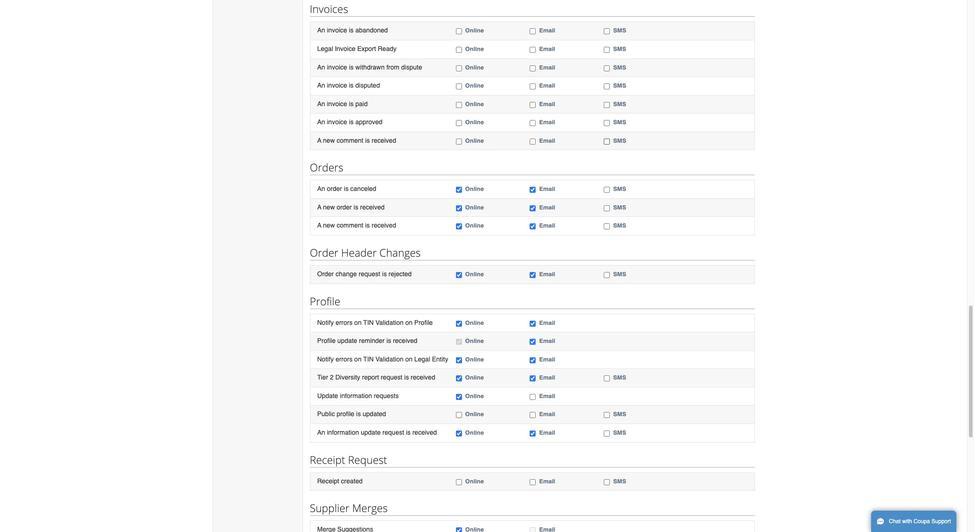 Task type: vqa. For each thing, say whether or not it's contained in the screenshot.
Factor
no



Task type: describe. For each thing, give the bounding box(es) containing it.
1 online from the top
[[465, 27, 484, 34]]

legal invoice export ready
[[317, 45, 397, 52]]

coupa
[[914, 518, 931, 525]]

11 sms from the top
[[614, 271, 627, 278]]

rejected
[[389, 270, 412, 278]]

invoices
[[310, 2, 348, 16]]

3 email from the top
[[540, 64, 556, 71]]

tin for legal
[[364, 356, 374, 363]]

7 email from the top
[[540, 137, 556, 144]]

update information requests
[[317, 392, 399, 400]]

invoice for approved
[[327, 118, 347, 126]]

order change request is rejected
[[317, 270, 412, 278]]

15 sms from the top
[[614, 478, 627, 485]]

10 email from the top
[[540, 222, 556, 229]]

merges
[[352, 501, 388, 516]]

created
[[341, 477, 363, 485]]

an for an order is canceled
[[317, 185, 325, 193]]

entity
[[432, 356, 449, 363]]

receipt for receipt created
[[317, 477, 339, 485]]

receipt created
[[317, 477, 363, 485]]

errors for notify errors on tin validation on profile
[[336, 319, 353, 326]]

2 sms from the top
[[614, 45, 627, 52]]

on down profile update reminder is received
[[355, 356, 362, 363]]

on left entity
[[406, 356, 413, 363]]

19 online from the top
[[465, 478, 484, 485]]

1 vertical spatial request
[[381, 374, 403, 381]]

1 sms from the top
[[614, 27, 627, 34]]

invoice for withdrawn
[[327, 63, 347, 71]]

paid
[[356, 100, 368, 107]]

reminder
[[359, 337, 385, 345]]

1 email from the top
[[540, 27, 556, 34]]

12 email from the top
[[540, 319, 556, 326]]

an invoice is withdrawn from dispute
[[317, 63, 422, 71]]

public profile is updated
[[317, 411, 386, 418]]

receipt for receipt request
[[310, 452, 345, 467]]

validation for profile
[[376, 319, 404, 326]]

6 email from the top
[[540, 119, 556, 126]]

18 email from the top
[[540, 429, 556, 436]]

13 email from the top
[[540, 338, 556, 345]]

with
[[903, 518, 913, 525]]

9 sms from the top
[[614, 204, 627, 211]]

chat with coupa support
[[890, 518, 952, 525]]

10 sms from the top
[[614, 222, 627, 229]]

16 online from the top
[[465, 393, 484, 400]]

17 email from the top
[[540, 411, 556, 418]]

19 email from the top
[[540, 478, 556, 485]]

10 online from the top
[[465, 222, 484, 229]]

an for an invoice is disputed
[[317, 82, 325, 89]]

profile update reminder is received
[[317, 337, 418, 345]]

profile for profile update reminder is received
[[317, 337, 336, 345]]

an for an information update request is received
[[317, 429, 325, 436]]

13 online from the top
[[465, 338, 484, 345]]

validation for legal
[[376, 356, 404, 363]]

report
[[362, 374, 379, 381]]

change
[[336, 270, 357, 278]]

errors for notify errors on tin validation on legal entity
[[336, 356, 353, 363]]

9 email from the top
[[540, 204, 556, 211]]

14 sms from the top
[[614, 429, 627, 436]]

1 horizontal spatial legal
[[415, 356, 431, 363]]

an for an invoice is paid
[[317, 100, 325, 107]]

12 online from the top
[[465, 319, 484, 326]]

7 online from the top
[[465, 137, 484, 144]]

3 new from the top
[[323, 222, 335, 229]]

0 vertical spatial order
[[327, 185, 342, 193]]

an invoice is disputed
[[317, 82, 380, 89]]

supplier merges
[[310, 501, 388, 516]]

changes
[[380, 245, 421, 260]]

14 email from the top
[[540, 356, 556, 363]]

canceled
[[351, 185, 377, 193]]

profile for profile
[[310, 294, 341, 309]]

4 online from the top
[[465, 82, 484, 89]]

an invoice is approved
[[317, 118, 383, 126]]

13 sms from the top
[[614, 411, 627, 418]]

1 new from the top
[[323, 137, 335, 144]]

15 email from the top
[[540, 374, 556, 381]]

an order is canceled
[[317, 185, 377, 193]]

updated
[[363, 411, 386, 418]]

0 horizontal spatial update
[[338, 337, 357, 345]]

abandoned
[[356, 27, 388, 34]]

order for order change request is rejected
[[317, 270, 334, 278]]



Task type: locate. For each thing, give the bounding box(es) containing it.
comment
[[337, 137, 364, 144], [337, 222, 364, 229]]

2 notify from the top
[[317, 356, 334, 363]]

withdrawn
[[356, 63, 385, 71]]

2 vertical spatial profile
[[317, 337, 336, 345]]

export
[[357, 45, 376, 52]]

2 comment from the top
[[337, 222, 364, 229]]

request
[[348, 452, 387, 467]]

2
[[330, 374, 334, 381]]

legal left invoice
[[317, 45, 333, 52]]

profile up the tier
[[317, 337, 336, 345]]

request
[[359, 270, 381, 278], [381, 374, 403, 381], [383, 429, 404, 436]]

1 an from the top
[[317, 27, 325, 34]]

5 an from the top
[[317, 118, 325, 126]]

a new order is received
[[317, 204, 385, 211]]

17 online from the top
[[465, 411, 484, 418]]

sms
[[614, 27, 627, 34], [614, 45, 627, 52], [614, 64, 627, 71], [614, 82, 627, 89], [614, 100, 627, 107], [614, 119, 627, 126], [614, 137, 627, 144], [614, 186, 627, 193], [614, 204, 627, 211], [614, 222, 627, 229], [614, 271, 627, 278], [614, 374, 627, 381], [614, 411, 627, 418], [614, 429, 627, 436], [614, 478, 627, 485]]

header
[[341, 245, 377, 260]]

6 online from the top
[[465, 119, 484, 126]]

profile
[[337, 411, 355, 418]]

14 online from the top
[[465, 356, 484, 363]]

validation up tier 2 diversity report request is received
[[376, 356, 404, 363]]

2 a from the top
[[317, 204, 322, 211]]

8 sms from the top
[[614, 186, 627, 193]]

a new comment is received down an invoice is approved
[[317, 137, 396, 144]]

validation
[[376, 319, 404, 326], [376, 356, 404, 363]]

3 online from the top
[[465, 64, 484, 71]]

12 sms from the top
[[614, 374, 627, 381]]

notify up the tier
[[317, 356, 334, 363]]

new up orders
[[323, 137, 335, 144]]

2 online from the top
[[465, 45, 484, 52]]

None checkbox
[[456, 28, 462, 34], [530, 28, 536, 34], [604, 47, 610, 53], [530, 83, 536, 90], [456, 102, 462, 108], [530, 102, 536, 108], [530, 120, 536, 126], [604, 139, 610, 145], [456, 187, 462, 193], [530, 187, 536, 193], [604, 187, 610, 193], [456, 205, 462, 211], [530, 205, 536, 211], [604, 205, 610, 211], [456, 224, 462, 230], [604, 224, 610, 230], [456, 272, 462, 278], [530, 272, 536, 278], [604, 272, 610, 278], [530, 321, 536, 327], [456, 339, 462, 345], [456, 357, 462, 363], [456, 376, 462, 382], [530, 376, 536, 382], [456, 412, 462, 418], [530, 412, 536, 418], [604, 412, 610, 418], [604, 431, 610, 437], [456, 479, 462, 485], [530, 479, 536, 485], [604, 479, 610, 485], [456, 528, 462, 532], [456, 28, 462, 34], [530, 28, 536, 34], [604, 47, 610, 53], [530, 83, 536, 90], [456, 102, 462, 108], [530, 102, 536, 108], [530, 120, 536, 126], [604, 139, 610, 145], [456, 187, 462, 193], [530, 187, 536, 193], [604, 187, 610, 193], [456, 205, 462, 211], [530, 205, 536, 211], [604, 205, 610, 211], [456, 224, 462, 230], [604, 224, 610, 230], [456, 272, 462, 278], [530, 272, 536, 278], [604, 272, 610, 278], [530, 321, 536, 327], [456, 339, 462, 345], [456, 357, 462, 363], [456, 376, 462, 382], [530, 376, 536, 382], [456, 412, 462, 418], [530, 412, 536, 418], [604, 412, 610, 418], [604, 431, 610, 437], [456, 479, 462, 485], [530, 479, 536, 485], [604, 479, 610, 485], [456, 528, 462, 532]]

order for order header changes
[[310, 245, 339, 260]]

3 sms from the top
[[614, 64, 627, 71]]

on
[[355, 319, 362, 326], [406, 319, 413, 326], [355, 356, 362, 363], [406, 356, 413, 363]]

0 vertical spatial a
[[317, 137, 322, 144]]

receipt left "created"
[[317, 477, 339, 485]]

new down 'a new order is received'
[[323, 222, 335, 229]]

notify errors on tin validation on legal entity
[[317, 356, 449, 363]]

information for update
[[340, 392, 372, 400]]

11 email from the top
[[540, 271, 556, 278]]

0 vertical spatial profile
[[310, 294, 341, 309]]

receipt request
[[310, 452, 387, 467]]

0 vertical spatial validation
[[376, 319, 404, 326]]

invoice for disputed
[[327, 82, 347, 89]]

4 email from the top
[[540, 82, 556, 89]]

profile down change
[[310, 294, 341, 309]]

diversity
[[336, 374, 360, 381]]

new down an order is canceled
[[323, 204, 335, 211]]

an down "invoices"
[[317, 27, 325, 34]]

0 vertical spatial a new comment is received
[[317, 137, 396, 144]]

an for an invoice is withdrawn from dispute
[[317, 63, 325, 71]]

3 a from the top
[[317, 222, 322, 229]]

1 vertical spatial a new comment is received
[[317, 222, 396, 229]]

5 online from the top
[[465, 100, 484, 107]]

0 horizontal spatial legal
[[317, 45, 333, 52]]

0 vertical spatial information
[[340, 392, 372, 400]]

5 email from the top
[[540, 100, 556, 107]]

update left reminder
[[338, 337, 357, 345]]

2 tin from the top
[[364, 356, 374, 363]]

notify errors on tin validation on profile
[[317, 319, 433, 326]]

legal
[[317, 45, 333, 52], [415, 356, 431, 363]]

16 email from the top
[[540, 393, 556, 400]]

1 vertical spatial tin
[[364, 356, 374, 363]]

request down updated
[[383, 429, 404, 436]]

9 online from the top
[[465, 204, 484, 211]]

1 vertical spatial comment
[[337, 222, 364, 229]]

validation up reminder
[[376, 319, 404, 326]]

0 vertical spatial order
[[310, 245, 339, 260]]

2 email from the top
[[540, 45, 556, 52]]

8 email from the top
[[540, 186, 556, 193]]

0 vertical spatial new
[[323, 137, 335, 144]]

an invoice is abandoned
[[317, 27, 388, 34]]

tin up profile update reminder is received
[[364, 319, 374, 326]]

tier 2 diversity report request is received
[[317, 374, 436, 381]]

5 sms from the top
[[614, 100, 627, 107]]

order down an order is canceled
[[337, 204, 352, 211]]

supplier
[[310, 501, 350, 516]]

11 online from the top
[[465, 271, 484, 278]]

invoice down an invoice is paid
[[327, 118, 347, 126]]

1 validation from the top
[[376, 319, 404, 326]]

support
[[932, 518, 952, 525]]

1 vertical spatial order
[[337, 204, 352, 211]]

information up public profile is updated
[[340, 392, 372, 400]]

online
[[465, 27, 484, 34], [465, 45, 484, 52], [465, 64, 484, 71], [465, 82, 484, 89], [465, 100, 484, 107], [465, 119, 484, 126], [465, 137, 484, 144], [465, 186, 484, 193], [465, 204, 484, 211], [465, 222, 484, 229], [465, 271, 484, 278], [465, 319, 484, 326], [465, 338, 484, 345], [465, 356, 484, 363], [465, 374, 484, 381], [465, 393, 484, 400], [465, 411, 484, 418], [465, 429, 484, 436], [465, 478, 484, 485]]

7 an from the top
[[317, 429, 325, 436]]

request down order header changes
[[359, 270, 381, 278]]

chat with coupa support button
[[872, 511, 957, 532]]

legal left entity
[[415, 356, 431, 363]]

comment down an invoice is approved
[[337, 137, 364, 144]]

information
[[340, 392, 372, 400], [327, 429, 359, 436]]

a up orders
[[317, 137, 322, 144]]

1 vertical spatial new
[[323, 204, 335, 211]]

an up "an invoice is disputed"
[[317, 63, 325, 71]]

1 vertical spatial notify
[[317, 356, 334, 363]]

receipt up receipt created at the bottom left of page
[[310, 452, 345, 467]]

order up change
[[310, 245, 339, 260]]

invoice down invoice
[[327, 63, 347, 71]]

4 an from the top
[[317, 100, 325, 107]]

notify for notify errors on tin validation on profile
[[317, 319, 334, 326]]

18 online from the top
[[465, 429, 484, 436]]

approved
[[356, 118, 383, 126]]

1 notify from the top
[[317, 319, 334, 326]]

invoice up invoice
[[327, 27, 347, 34]]

1 vertical spatial update
[[361, 429, 381, 436]]

an down public
[[317, 429, 325, 436]]

an invoice is paid
[[317, 100, 368, 107]]

tin
[[364, 319, 374, 326], [364, 356, 374, 363]]

receipt
[[310, 452, 345, 467], [317, 477, 339, 485]]

an for an invoice is approved
[[317, 118, 325, 126]]

request up requests
[[381, 374, 403, 381]]

dispute
[[401, 63, 422, 71]]

profile
[[310, 294, 341, 309], [415, 319, 433, 326], [317, 337, 336, 345]]

5 invoice from the top
[[327, 118, 347, 126]]

on up profile update reminder is received
[[355, 319, 362, 326]]

1 horizontal spatial update
[[361, 429, 381, 436]]

2 invoice from the top
[[327, 63, 347, 71]]

invoice up an invoice is paid
[[327, 82, 347, 89]]

information for an
[[327, 429, 359, 436]]

a
[[317, 137, 322, 144], [317, 204, 322, 211], [317, 222, 322, 229]]

an for an invoice is abandoned
[[317, 27, 325, 34]]

order
[[327, 185, 342, 193], [337, 204, 352, 211]]

2 vertical spatial new
[[323, 222, 335, 229]]

invoice for paid
[[327, 100, 347, 107]]

1 vertical spatial information
[[327, 429, 359, 436]]

an up an invoice is paid
[[317, 82, 325, 89]]

orders
[[310, 160, 344, 175]]

on up notify errors on tin validation on legal entity
[[406, 319, 413, 326]]

1 vertical spatial a
[[317, 204, 322, 211]]

2 validation from the top
[[376, 356, 404, 363]]

1 invoice from the top
[[327, 27, 347, 34]]

6 an from the top
[[317, 185, 325, 193]]

is
[[349, 27, 354, 34], [349, 63, 354, 71], [349, 82, 354, 89], [349, 100, 354, 107], [349, 118, 354, 126], [365, 137, 370, 144], [344, 185, 349, 193], [354, 204, 359, 211], [365, 222, 370, 229], [382, 270, 387, 278], [387, 337, 391, 345], [404, 374, 409, 381], [356, 411, 361, 418], [406, 429, 411, 436]]

1 comment from the top
[[337, 137, 364, 144]]

1 vertical spatial receipt
[[317, 477, 339, 485]]

15 online from the top
[[465, 374, 484, 381]]

a down an order is canceled
[[317, 204, 322, 211]]

order left change
[[317, 270, 334, 278]]

an
[[317, 27, 325, 34], [317, 63, 325, 71], [317, 82, 325, 89], [317, 100, 325, 107], [317, 118, 325, 126], [317, 185, 325, 193], [317, 429, 325, 436]]

ready
[[378, 45, 397, 52]]

chat
[[890, 518, 901, 525]]

invoice
[[327, 27, 347, 34], [327, 63, 347, 71], [327, 82, 347, 89], [327, 100, 347, 107], [327, 118, 347, 126]]

disputed
[[356, 82, 380, 89]]

1 vertical spatial order
[[317, 270, 334, 278]]

0 vertical spatial errors
[[336, 319, 353, 326]]

3 invoice from the top
[[327, 82, 347, 89]]

email
[[540, 27, 556, 34], [540, 45, 556, 52], [540, 64, 556, 71], [540, 82, 556, 89], [540, 100, 556, 107], [540, 119, 556, 126], [540, 137, 556, 144], [540, 186, 556, 193], [540, 204, 556, 211], [540, 222, 556, 229], [540, 271, 556, 278], [540, 319, 556, 326], [540, 338, 556, 345], [540, 356, 556, 363], [540, 374, 556, 381], [540, 393, 556, 400], [540, 411, 556, 418], [540, 429, 556, 436], [540, 478, 556, 485]]

an down orders
[[317, 185, 325, 193]]

errors
[[336, 319, 353, 326], [336, 356, 353, 363]]

2 errors from the top
[[336, 356, 353, 363]]

comment down 'a new order is received'
[[337, 222, 364, 229]]

1 vertical spatial errors
[[336, 356, 353, 363]]

a new comment is received
[[317, 137, 396, 144], [317, 222, 396, 229]]

0 vertical spatial legal
[[317, 45, 333, 52]]

update
[[338, 337, 357, 345], [361, 429, 381, 436]]

notify for notify errors on tin validation on legal entity
[[317, 356, 334, 363]]

errors up profile update reminder is received
[[336, 319, 353, 326]]

an down "an invoice is disputed"
[[317, 100, 325, 107]]

a down 'a new order is received'
[[317, 222, 322, 229]]

1 vertical spatial profile
[[415, 319, 433, 326]]

4 sms from the top
[[614, 82, 627, 89]]

an down an invoice is paid
[[317, 118, 325, 126]]

1 a from the top
[[317, 137, 322, 144]]

0 vertical spatial comment
[[337, 137, 364, 144]]

public
[[317, 411, 335, 418]]

2 new from the top
[[323, 204, 335, 211]]

update
[[317, 392, 338, 400]]

invoice for abandoned
[[327, 27, 347, 34]]

3 an from the top
[[317, 82, 325, 89]]

order
[[310, 245, 339, 260], [317, 270, 334, 278]]

tin down profile update reminder is received
[[364, 356, 374, 363]]

2 vertical spatial request
[[383, 429, 404, 436]]

1 errors from the top
[[336, 319, 353, 326]]

tier
[[317, 374, 328, 381]]

profile up entity
[[415, 319, 433, 326]]

None checkbox
[[604, 28, 610, 34], [456, 47, 462, 53], [530, 47, 536, 53], [456, 65, 462, 71], [530, 65, 536, 71], [604, 65, 610, 71], [456, 83, 462, 90], [604, 83, 610, 90], [604, 102, 610, 108], [456, 120, 462, 126], [604, 120, 610, 126], [456, 139, 462, 145], [530, 139, 536, 145], [530, 224, 536, 230], [456, 321, 462, 327], [530, 339, 536, 345], [530, 357, 536, 363], [604, 376, 610, 382], [456, 394, 462, 400], [530, 394, 536, 400], [456, 431, 462, 437], [530, 431, 536, 437], [530, 528, 536, 532], [604, 28, 610, 34], [456, 47, 462, 53], [530, 47, 536, 53], [456, 65, 462, 71], [530, 65, 536, 71], [604, 65, 610, 71], [456, 83, 462, 90], [604, 83, 610, 90], [604, 102, 610, 108], [456, 120, 462, 126], [604, 120, 610, 126], [456, 139, 462, 145], [530, 139, 536, 145], [530, 224, 536, 230], [456, 321, 462, 327], [530, 339, 536, 345], [530, 357, 536, 363], [604, 376, 610, 382], [456, 394, 462, 400], [530, 394, 536, 400], [456, 431, 462, 437], [530, 431, 536, 437], [530, 528, 536, 532]]

order header changes
[[310, 245, 421, 260]]

7 sms from the top
[[614, 137, 627, 144]]

0 vertical spatial request
[[359, 270, 381, 278]]

invoice down "an invoice is disputed"
[[327, 100, 347, 107]]

an information update request is received
[[317, 429, 437, 436]]

tin for profile
[[364, 319, 374, 326]]

notify up profile update reminder is received
[[317, 319, 334, 326]]

information down profile
[[327, 429, 359, 436]]

errors up diversity
[[336, 356, 353, 363]]

0 vertical spatial notify
[[317, 319, 334, 326]]

new
[[323, 137, 335, 144], [323, 204, 335, 211], [323, 222, 335, 229]]

2 a new comment is received from the top
[[317, 222, 396, 229]]

notify
[[317, 319, 334, 326], [317, 356, 334, 363]]

order down orders
[[327, 185, 342, 193]]

invoice
[[335, 45, 356, 52]]

1 a new comment is received from the top
[[317, 137, 396, 144]]

1 tin from the top
[[364, 319, 374, 326]]

1 vertical spatial validation
[[376, 356, 404, 363]]

from
[[387, 63, 400, 71]]

6 sms from the top
[[614, 119, 627, 126]]

requests
[[374, 392, 399, 400]]

update down updated
[[361, 429, 381, 436]]

2 vertical spatial a
[[317, 222, 322, 229]]

received
[[372, 137, 396, 144], [360, 204, 385, 211], [372, 222, 396, 229], [393, 337, 418, 345], [411, 374, 436, 381], [413, 429, 437, 436]]

8 online from the top
[[465, 186, 484, 193]]

4 invoice from the top
[[327, 100, 347, 107]]

2 an from the top
[[317, 63, 325, 71]]

0 vertical spatial tin
[[364, 319, 374, 326]]

1 vertical spatial legal
[[415, 356, 431, 363]]

0 vertical spatial receipt
[[310, 452, 345, 467]]

a new comment is received down 'a new order is received'
[[317, 222, 396, 229]]

0 vertical spatial update
[[338, 337, 357, 345]]



